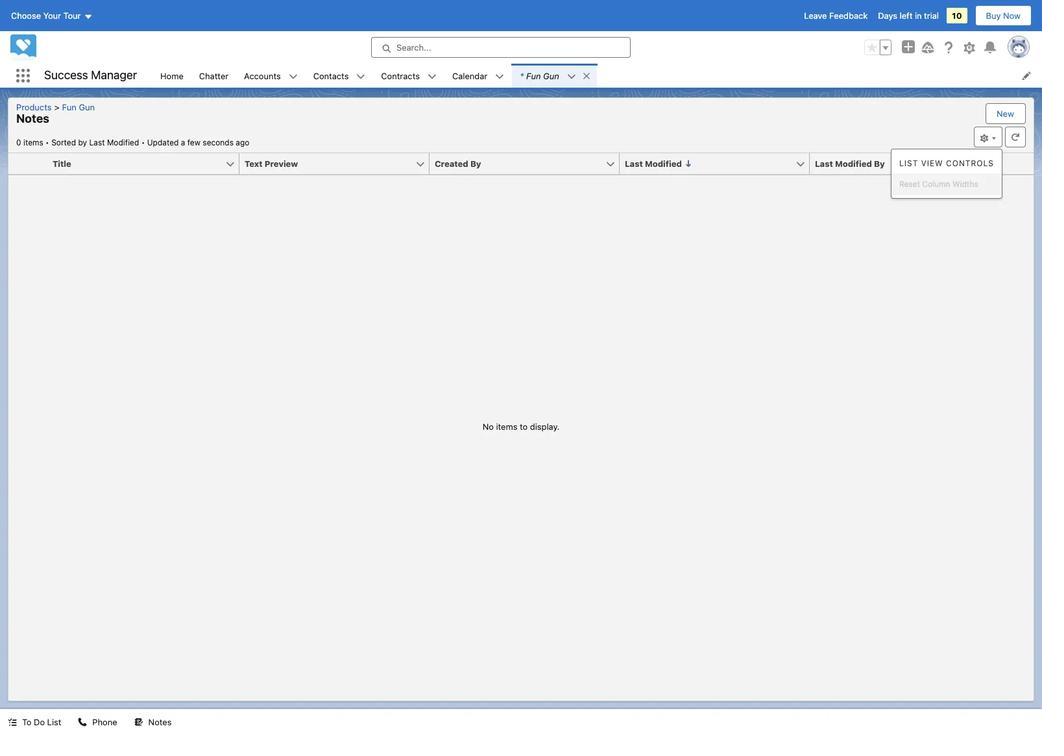 Task type: vqa. For each thing, say whether or not it's contained in the screenshot.
Search...
yes



Task type: locate. For each thing, give the bounding box(es) containing it.
text default image inside contacts list item
[[357, 72, 366, 81]]

•
[[46, 138, 49, 147], [141, 138, 145, 147]]

no items to display.
[[483, 421, 560, 432]]

by
[[78, 138, 87, 147]]

1 horizontal spatial modified
[[645, 158, 682, 169]]

*
[[520, 70, 524, 81]]

gun inside list item
[[544, 70, 560, 81]]

chatter
[[199, 70, 229, 81]]

tour
[[63, 10, 81, 21]]

1 horizontal spatial fun
[[527, 70, 541, 81]]

1 vertical spatial gun
[[79, 102, 95, 112]]

0 horizontal spatial •
[[46, 138, 49, 147]]

items left to
[[496, 421, 518, 432]]

items for 0
[[23, 138, 43, 147]]

modified
[[107, 138, 139, 147], [645, 158, 682, 169], [836, 158, 873, 169]]

1 horizontal spatial by
[[875, 158, 886, 169]]

list
[[153, 64, 1043, 88]]

gun
[[544, 70, 560, 81], [79, 102, 95, 112]]

text default image inside to do list button
[[8, 718, 17, 727]]

title button
[[47, 153, 225, 174]]

0 vertical spatial items
[[23, 138, 43, 147]]

choose your tour
[[11, 10, 81, 21]]

text default image inside contracts list item
[[428, 72, 437, 81]]

0 horizontal spatial by
[[471, 158, 482, 169]]

items for no
[[496, 421, 518, 432]]

last for last modified
[[625, 158, 643, 169]]

text default image left to
[[8, 718, 17, 727]]

by left "view"
[[875, 158, 886, 169]]

view
[[922, 158, 944, 168]]

reset
[[900, 179, 921, 189]]

menu containing list view controls
[[892, 152, 1003, 195]]

0 vertical spatial gun
[[544, 70, 560, 81]]

list containing home
[[153, 64, 1043, 88]]

phone
[[92, 717, 117, 727]]

gun right the *
[[544, 70, 560, 81]]

1 vertical spatial list
[[47, 717, 61, 727]]

last
[[89, 138, 105, 147], [625, 158, 643, 169], [816, 158, 834, 169]]

list right do
[[47, 717, 61, 727]]

text default image left the *
[[496, 72, 505, 81]]

accounts list item
[[236, 64, 306, 88]]

contracts link
[[374, 64, 428, 88]]

title
[[53, 158, 71, 169]]

calendar link
[[445, 64, 496, 88]]

your
[[43, 10, 61, 21]]

now
[[1004, 10, 1021, 21]]

products
[[16, 102, 52, 112]]

list
[[900, 158, 919, 168], [47, 717, 61, 727]]

phone button
[[70, 709, 125, 735]]

no
[[483, 421, 494, 432]]

* fun gun
[[520, 70, 560, 81]]

1 by from the left
[[471, 158, 482, 169]]

chatter link
[[191, 64, 236, 88]]

fun gun link
[[57, 102, 100, 112]]

by
[[471, 158, 482, 169], [875, 158, 886, 169]]

column
[[923, 179, 951, 189]]

controls
[[947, 158, 995, 168]]

list item
[[512, 64, 597, 88]]

text default image for accounts
[[289, 72, 298, 81]]

products link
[[16, 102, 57, 112]]

notes up the 0
[[16, 112, 49, 125]]

1 horizontal spatial •
[[141, 138, 145, 147]]

1 • from the left
[[46, 138, 49, 147]]

0 horizontal spatial gun
[[79, 102, 95, 112]]

do
[[34, 717, 45, 727]]

by right 'created'
[[471, 158, 482, 169]]

choose your tour button
[[10, 5, 93, 26]]

1 horizontal spatial gun
[[544, 70, 560, 81]]

search... button
[[371, 37, 631, 58]]

list view controls
[[900, 158, 995, 168]]

items
[[23, 138, 43, 147], [496, 421, 518, 432]]

0
[[16, 138, 21, 147]]

group
[[865, 40, 892, 55]]

menu
[[892, 152, 1003, 195]]

fun
[[527, 70, 541, 81], [62, 102, 77, 112]]

0 vertical spatial list
[[900, 158, 919, 168]]

1 vertical spatial fun
[[62, 102, 77, 112]]

feedback
[[830, 10, 868, 21]]

0 horizontal spatial items
[[23, 138, 43, 147]]

text preview element
[[240, 153, 438, 175]]

text default image right contacts
[[357, 72, 366, 81]]

list item containing *
[[512, 64, 597, 88]]

accounts link
[[236, 64, 289, 88]]

0 horizontal spatial last
[[89, 138, 105, 147]]

text default image
[[582, 71, 591, 80], [289, 72, 298, 81], [428, 72, 437, 81], [567, 72, 576, 81], [134, 718, 143, 727]]

text default image inside accounts list item
[[289, 72, 298, 81]]

gun down success manager
[[79, 102, 95, 112]]

accounts
[[244, 70, 281, 81]]

success manager
[[44, 68, 137, 82]]

last modified button
[[620, 153, 796, 174]]

leave feedback link
[[805, 10, 868, 21]]

fun inside notes|notes|list view element
[[62, 102, 77, 112]]

last modified
[[625, 158, 682, 169]]

sorted
[[51, 138, 76, 147]]

2 horizontal spatial last
[[816, 158, 834, 169]]

1 horizontal spatial last
[[625, 158, 643, 169]]

calendar
[[453, 70, 488, 81]]

2 horizontal spatial modified
[[836, 158, 873, 169]]

text default image left "phone"
[[78, 718, 87, 727]]

reset column widths link
[[892, 173, 1003, 195]]

0 vertical spatial notes
[[16, 112, 49, 125]]

fun right the *
[[527, 70, 541, 81]]

0 horizontal spatial fun
[[62, 102, 77, 112]]

0 vertical spatial fun
[[527, 70, 541, 81]]

1 horizontal spatial notes
[[148, 717, 172, 727]]

text default image inside notes button
[[134, 718, 143, 727]]

1 vertical spatial notes
[[148, 717, 172, 727]]

text default image for contracts
[[428, 72, 437, 81]]

• left updated
[[141, 138, 145, 147]]

text default image
[[357, 72, 366, 81], [496, 72, 505, 81], [8, 718, 17, 727], [78, 718, 87, 727]]

notes right "phone"
[[148, 717, 172, 727]]

leave
[[805, 10, 828, 21]]

widths
[[953, 179, 979, 189]]

1 horizontal spatial items
[[496, 421, 518, 432]]

• left sorted
[[46, 138, 49, 147]]

notes
[[16, 112, 49, 125], [148, 717, 172, 727]]

text preview button
[[240, 153, 416, 174]]

fun down success
[[62, 102, 77, 112]]

text
[[245, 158, 263, 169]]

list up reset
[[900, 158, 919, 168]]

days
[[879, 10, 898, 21]]

0 horizontal spatial list
[[47, 717, 61, 727]]

items right the 0
[[23, 138, 43, 147]]

days left in trial
[[879, 10, 940, 21]]

action element
[[1001, 153, 1034, 175]]

1 vertical spatial items
[[496, 421, 518, 432]]



Task type: describe. For each thing, give the bounding box(es) containing it.
0 horizontal spatial modified
[[107, 138, 139, 147]]

home
[[160, 70, 184, 81]]

action image
[[1001, 153, 1034, 174]]

display.
[[530, 421, 560, 432]]

buy
[[987, 10, 1002, 21]]

to
[[22, 717, 31, 727]]

trial
[[925, 10, 940, 21]]

text default image inside calendar list item
[[496, 72, 505, 81]]

text default image inside phone button
[[78, 718, 87, 727]]

0 items • sorted by last modified • updated a few seconds ago
[[16, 138, 250, 147]]

modified for last modified by
[[836, 158, 873, 169]]

seconds
[[203, 138, 234, 147]]

new
[[997, 108, 1015, 119]]

fun inside list item
[[527, 70, 541, 81]]

contracts list item
[[374, 64, 445, 88]]

to do list
[[22, 717, 61, 727]]

created by element
[[430, 153, 628, 175]]

in
[[916, 10, 922, 21]]

a
[[181, 138, 185, 147]]

buy now button
[[976, 5, 1032, 26]]

success
[[44, 68, 88, 82]]

search...
[[397, 42, 431, 53]]

contacts
[[313, 70, 349, 81]]

last modified by element
[[810, 153, 1008, 175]]

created
[[435, 158, 469, 169]]

choose
[[11, 10, 41, 21]]

home link
[[153, 64, 191, 88]]

10
[[953, 10, 963, 21]]

list inside button
[[47, 717, 61, 727]]

menu inside notes|notes|list view element
[[892, 152, 1003, 195]]

manager
[[91, 68, 137, 82]]

contacts list item
[[306, 64, 374, 88]]

fun gun
[[62, 102, 95, 112]]

ago
[[236, 138, 250, 147]]

leave feedback
[[805, 10, 868, 21]]

updated
[[147, 138, 179, 147]]

created by
[[435, 158, 482, 169]]

title element
[[47, 153, 247, 175]]

gun inside notes|notes|list view element
[[79, 102, 95, 112]]

to
[[520, 421, 528, 432]]

contracts
[[381, 70, 420, 81]]

to do list button
[[0, 709, 69, 735]]

notes|notes|list view element
[[8, 97, 1035, 701]]

1 horizontal spatial list
[[900, 158, 919, 168]]

last modified by button
[[810, 153, 986, 174]]

item number element
[[8, 153, 47, 175]]

created by button
[[430, 153, 606, 174]]

preview
[[265, 158, 298, 169]]

calendar list item
[[445, 64, 512, 88]]

text default image for *
[[567, 72, 576, 81]]

last modified by
[[816, 158, 886, 169]]

buy now
[[987, 10, 1021, 21]]

item number image
[[8, 153, 47, 174]]

last modified element
[[620, 153, 818, 175]]

2 by from the left
[[875, 158, 886, 169]]

notes inside button
[[148, 717, 172, 727]]

contacts link
[[306, 64, 357, 88]]

modified for last modified
[[645, 158, 682, 169]]

reset column widths
[[900, 179, 979, 189]]

notes button
[[126, 709, 180, 735]]

2 • from the left
[[141, 138, 145, 147]]

new button
[[987, 104, 1025, 123]]

text preview
[[245, 158, 298, 169]]

few
[[188, 138, 201, 147]]

notes status
[[16, 138, 147, 147]]

last for last modified by
[[816, 158, 834, 169]]

left
[[900, 10, 913, 21]]

0 horizontal spatial notes
[[16, 112, 49, 125]]



